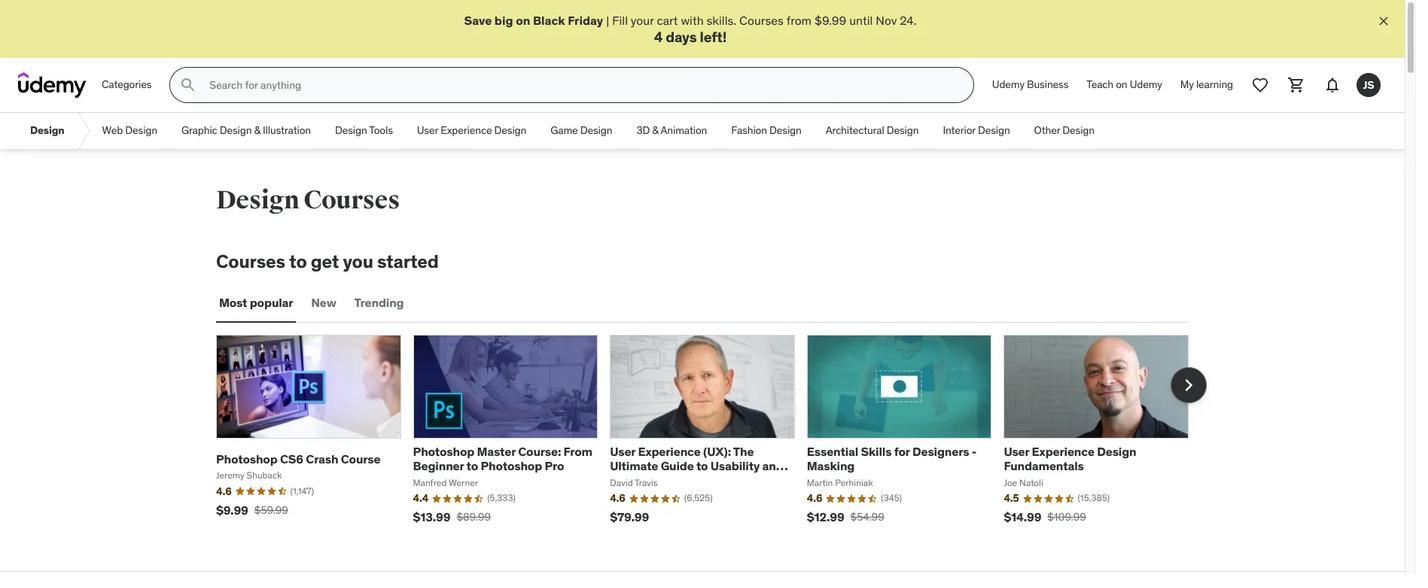 Task type: vqa. For each thing, say whether or not it's contained in the screenshot.
My learning 'link'
yes



Task type: locate. For each thing, give the bounding box(es) containing it.
submit search image
[[180, 76, 198, 94]]

beginner
[[413, 459, 464, 474]]

0 horizontal spatial on
[[516, 13, 531, 28]]

design right interior
[[978, 124, 1011, 137]]

teach on udemy
[[1087, 78, 1163, 91]]

photoshop
[[413, 444, 475, 460], [216, 452, 278, 467], [481, 459, 542, 474]]

photoshop for photoshop master course: from beginner to photoshop pro
[[413, 444, 475, 460]]

1 horizontal spatial on
[[1116, 78, 1128, 91]]

other design
[[1035, 124, 1095, 137]]

my learning link
[[1172, 67, 1243, 103]]

user right tools
[[417, 124, 438, 137]]

game design link
[[539, 113, 625, 149]]

designers
[[913, 444, 970, 460]]

fill
[[613, 13, 628, 28]]

user right -
[[1004, 444, 1030, 460]]

2 udemy from the left
[[1130, 78, 1163, 91]]

get
[[311, 250, 339, 274]]

1 udemy from the left
[[993, 78, 1025, 91]]

fundamentals
[[1004, 459, 1084, 474]]

user up ux
[[610, 444, 636, 460]]

to right guide
[[697, 459, 708, 474]]

design tools link
[[323, 113, 405, 149]]

design right fundamentals
[[1098, 444, 1137, 460]]

2 horizontal spatial courses
[[740, 13, 784, 28]]

save
[[464, 13, 492, 28]]

interior design
[[943, 124, 1011, 137]]

1 horizontal spatial &
[[653, 124, 659, 137]]

your
[[631, 13, 654, 28]]

crash
[[306, 452, 338, 467]]

design right other on the top right
[[1063, 124, 1095, 137]]

2 vertical spatial courses
[[216, 250, 285, 274]]

the
[[734, 444, 754, 460]]

design
[[30, 124, 64, 137], [125, 124, 157, 137], [220, 124, 252, 137], [335, 124, 367, 137], [495, 124, 527, 137], [581, 124, 613, 137], [770, 124, 802, 137], [887, 124, 919, 137], [978, 124, 1011, 137], [1063, 124, 1095, 137], [216, 185, 299, 216], [1098, 444, 1137, 460]]

architectural design
[[826, 124, 919, 137]]

on right teach
[[1116, 78, 1128, 91]]

photoshop cs6 crash course link
[[216, 452, 381, 467]]

most
[[219, 296, 247, 311]]

to left the get
[[289, 250, 307, 274]]

until
[[850, 13, 873, 28]]

courses left from
[[740, 13, 784, 28]]

fashion
[[732, 124, 767, 137]]

ux
[[610, 473, 627, 488]]

photoshop left master
[[413, 444, 475, 460]]

wishlist image
[[1252, 76, 1270, 94]]

user
[[417, 124, 438, 137], [610, 444, 636, 460], [1004, 444, 1030, 460]]

new button
[[308, 285, 339, 322]]

web
[[102, 124, 123, 137]]

left!
[[700, 28, 727, 46]]

2 horizontal spatial user
[[1004, 444, 1030, 460]]

design link
[[18, 113, 77, 149]]

1 horizontal spatial experience
[[638, 444, 701, 460]]

animation
[[661, 124, 707, 137]]

js link
[[1351, 67, 1387, 103]]

user experience (ux): the ultimate guide to usability and ux link
[[610, 444, 788, 488]]

architectural design link
[[814, 113, 931, 149]]

popular
[[250, 296, 293, 311]]

design left arrow pointing to subcategory menu links image
[[30, 124, 64, 137]]

design right fashion
[[770, 124, 802, 137]]

udemy
[[993, 78, 1025, 91], [1130, 78, 1163, 91]]

design left tools
[[335, 124, 367, 137]]

experience inside user experience design fundamentals
[[1032, 444, 1095, 460]]

new
[[311, 296, 336, 311]]

1 vertical spatial courses
[[304, 185, 400, 216]]

1 horizontal spatial photoshop
[[413, 444, 475, 460]]

teach on udemy link
[[1078, 67, 1172, 103]]

to right beginner
[[467, 459, 478, 474]]

udemy left my
[[1130, 78, 1163, 91]]

udemy left business
[[993, 78, 1025, 91]]

0 horizontal spatial udemy
[[993, 78, 1025, 91]]

& right 3d
[[653, 124, 659, 137]]

Search for anything text field
[[207, 72, 956, 98]]

skills
[[861, 444, 892, 460]]

photoshop left pro
[[481, 459, 542, 474]]

most popular
[[219, 296, 293, 311]]

design inside "link"
[[978, 124, 1011, 137]]

to inside user experience (ux): the ultimate guide to usability and ux
[[697, 459, 708, 474]]

1 horizontal spatial user
[[610, 444, 636, 460]]

udemy business link
[[984, 67, 1078, 103]]

1 horizontal spatial to
[[467, 459, 478, 474]]

experience
[[441, 124, 492, 137], [638, 444, 701, 460], [1032, 444, 1095, 460]]

to inside photoshop master course: from beginner to photoshop pro
[[467, 459, 478, 474]]

on right big
[[516, 13, 531, 28]]

0 horizontal spatial user
[[417, 124, 438, 137]]

learning
[[1197, 78, 1234, 91]]

3d & animation
[[637, 124, 707, 137]]

on
[[516, 13, 531, 28], [1116, 78, 1128, 91]]

courses up most popular
[[216, 250, 285, 274]]

design right web
[[125, 124, 157, 137]]

2 horizontal spatial experience
[[1032, 444, 1095, 460]]

|
[[606, 13, 610, 28]]

teach
[[1087, 78, 1114, 91]]

user inside user experience (ux): the ultimate guide to usability and ux
[[610, 444, 636, 460]]

categories
[[102, 78, 152, 91]]

course:
[[518, 444, 561, 460]]

experience for user experience design
[[441, 124, 492, 137]]

udemy business
[[993, 78, 1069, 91]]

photoshop left cs6
[[216, 452, 278, 467]]

0 horizontal spatial photoshop
[[216, 452, 278, 467]]

user inside user experience design fundamentals
[[1004, 444, 1030, 460]]

& left illustration
[[254, 124, 261, 137]]

courses up the you
[[304, 185, 400, 216]]

design right architectural
[[887, 124, 919, 137]]

courses inside the save big on black friday | fill your cart with skills. courses from $9.99 until nov 24. 4 days left!
[[740, 13, 784, 28]]

1 horizontal spatial udemy
[[1130, 78, 1163, 91]]

web design link
[[90, 113, 169, 149]]

essential skills for designers - masking
[[807, 444, 977, 474]]

web design
[[102, 124, 157, 137]]

0 vertical spatial on
[[516, 13, 531, 28]]

shopping cart with 0 items image
[[1288, 76, 1306, 94]]

0 horizontal spatial &
[[254, 124, 261, 137]]

0 horizontal spatial experience
[[441, 124, 492, 137]]

2 horizontal spatial to
[[697, 459, 708, 474]]

design right graphic
[[220, 124, 252, 137]]

udemy inside udemy business link
[[993, 78, 1025, 91]]

you
[[343, 250, 374, 274]]

-
[[972, 444, 977, 460]]

usability
[[711, 459, 760, 474]]

&
[[254, 124, 261, 137], [653, 124, 659, 137]]

0 vertical spatial courses
[[740, 13, 784, 28]]

experience inside user experience (ux): the ultimate guide to usability and ux
[[638, 444, 701, 460]]

from
[[787, 13, 812, 28]]

fashion design link
[[720, 113, 814, 149]]

course
[[341, 452, 381, 467]]

courses to get you started
[[216, 250, 439, 274]]



Task type: describe. For each thing, give the bounding box(es) containing it.
$9.99
[[815, 13, 847, 28]]

categories button
[[93, 67, 161, 103]]

from
[[564, 444, 593, 460]]

0 horizontal spatial to
[[289, 250, 307, 274]]

(ux):
[[704, 444, 731, 460]]

user experience design
[[417, 124, 527, 137]]

game
[[551, 124, 578, 137]]

my learning
[[1181, 78, 1234, 91]]

1 vertical spatial on
[[1116, 78, 1128, 91]]

nov
[[876, 13, 897, 28]]

cs6
[[280, 452, 304, 467]]

architectural
[[826, 124, 885, 137]]

black
[[533, 13, 565, 28]]

master
[[477, 444, 516, 460]]

essential skills for designers - masking link
[[807, 444, 977, 474]]

interior
[[943, 124, 976, 137]]

user experience design link
[[405, 113, 539, 149]]

fashion design
[[732, 124, 802, 137]]

days
[[666, 28, 697, 46]]

and
[[763, 459, 784, 474]]

for
[[895, 444, 910, 460]]

experience for user experience (ux): the ultimate guide to usability and ux
[[638, 444, 701, 460]]

game design
[[551, 124, 613, 137]]

design inside user experience design fundamentals
[[1098, 444, 1137, 460]]

notifications image
[[1324, 76, 1342, 94]]

friday
[[568, 13, 603, 28]]

masking
[[807, 459, 855, 474]]

user for user experience design
[[417, 124, 438, 137]]

design down graphic design & illustration link
[[216, 185, 299, 216]]

graphic design & illustration
[[181, 124, 311, 137]]

design tools
[[335, 124, 393, 137]]

1 horizontal spatial courses
[[304, 185, 400, 216]]

trending
[[354, 296, 404, 311]]

other
[[1035, 124, 1061, 137]]

design left game
[[495, 124, 527, 137]]

essential
[[807, 444, 859, 460]]

trending button
[[351, 285, 407, 322]]

pro
[[545, 459, 564, 474]]

24.
[[900, 13, 917, 28]]

photoshop master course: from beginner to photoshop pro link
[[413, 444, 593, 474]]

photoshop cs6 crash course
[[216, 452, 381, 467]]

photoshop master course: from beginner to photoshop pro
[[413, 444, 593, 474]]

0 horizontal spatial courses
[[216, 250, 285, 274]]

save big on black friday | fill your cart with skills. courses from $9.99 until nov 24. 4 days left!
[[464, 13, 917, 46]]

user experience design fundamentals link
[[1004, 444, 1137, 474]]

photoshop for photoshop cs6 crash course
[[216, 452, 278, 467]]

tools
[[369, 124, 393, 137]]

user for user experience design fundamentals
[[1004, 444, 1030, 460]]

3d
[[637, 124, 650, 137]]

js
[[1364, 78, 1375, 92]]

3d & animation link
[[625, 113, 720, 149]]

most popular button
[[216, 285, 296, 322]]

udemy inside teach on udemy link
[[1130, 78, 1163, 91]]

1 & from the left
[[254, 124, 261, 137]]

interior design link
[[931, 113, 1023, 149]]

business
[[1027, 78, 1069, 91]]

skills.
[[707, 13, 737, 28]]

user experience (ux): the ultimate guide to usability and ux
[[610, 444, 784, 488]]

graphic
[[181, 124, 217, 137]]

design right game
[[581, 124, 613, 137]]

2 horizontal spatial photoshop
[[481, 459, 542, 474]]

with
[[681, 13, 704, 28]]

started
[[377, 250, 439, 274]]

illustration
[[263, 124, 311, 137]]

2 & from the left
[[653, 124, 659, 137]]

graphic design & illustration link
[[169, 113, 323, 149]]

4
[[654, 28, 663, 46]]

other design link
[[1023, 113, 1107, 149]]

cart
[[657, 13, 678, 28]]

arrow pointing to subcategory menu links image
[[77, 113, 90, 149]]

ultimate
[[610, 459, 659, 474]]

user for user experience (ux): the ultimate guide to usability and ux
[[610, 444, 636, 460]]

carousel element
[[216, 335, 1207, 536]]

on inside the save big on black friday | fill your cart with skills. courses from $9.99 until nov 24. 4 days left!
[[516, 13, 531, 28]]

big
[[495, 13, 513, 28]]

next image
[[1177, 373, 1201, 397]]

my
[[1181, 78, 1194, 91]]

experience for user experience design fundamentals
[[1032, 444, 1095, 460]]

udemy image
[[18, 72, 87, 98]]

close image
[[1377, 14, 1392, 29]]

user experience design fundamentals
[[1004, 444, 1137, 474]]



